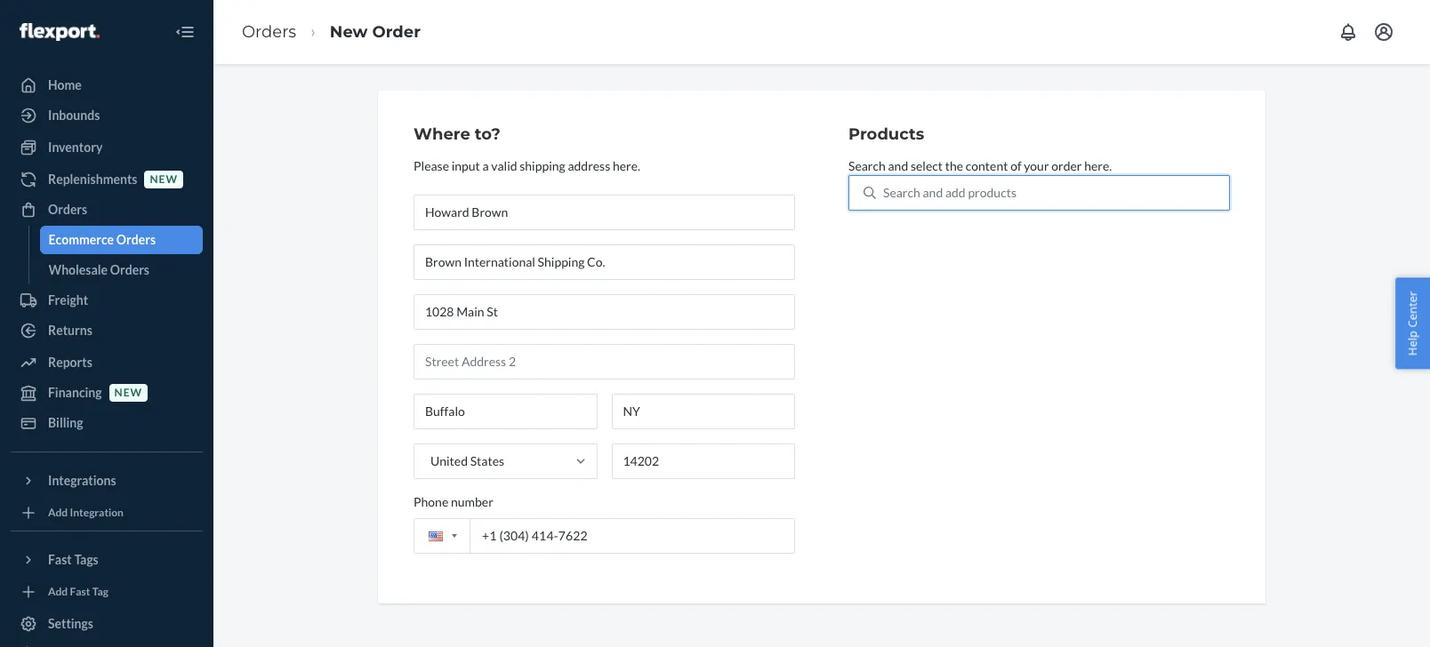 Task type: describe. For each thing, give the bounding box(es) containing it.
fast tags
[[48, 553, 99, 568]]

returns
[[48, 323, 92, 338]]

add integration
[[48, 507, 124, 520]]

united
[[431, 454, 468, 469]]

wholesale orders
[[48, 263, 149, 278]]

add fast tag link
[[11, 582, 203, 603]]

home
[[48, 77, 82, 93]]

where to?
[[414, 125, 501, 144]]

search and select the content of your order here.
[[849, 158, 1113, 173]]

new
[[330, 22, 368, 42]]

to?
[[475, 125, 501, 144]]

billing link
[[11, 409, 203, 438]]

add for add fast tag
[[48, 586, 68, 599]]

orders up wholesale orders 'link'
[[116, 232, 156, 247]]

2 here. from the left
[[1085, 158, 1113, 173]]

add fast tag
[[48, 586, 108, 599]]

inbounds
[[48, 108, 100, 123]]

integrations
[[48, 473, 116, 489]]

help center button
[[1397, 278, 1431, 370]]

order
[[372, 22, 421, 42]]

and for add
[[923, 185, 943, 200]]

ecommerce orders
[[48, 232, 156, 247]]

new for replenishments
[[150, 173, 178, 186]]

Company name text field
[[414, 245, 796, 280]]

ZIP Code text field
[[612, 444, 796, 479]]

settings
[[48, 617, 93, 632]]

returns link
[[11, 317, 203, 345]]

number
[[451, 495, 494, 510]]

search for search and select the content of your order here.
[[849, 158, 886, 173]]

phone number
[[414, 495, 494, 510]]

where
[[414, 125, 471, 144]]

search for search and add products
[[884, 185, 921, 200]]

new order
[[330, 22, 421, 42]]

financing
[[48, 385, 102, 400]]

add for add integration
[[48, 507, 68, 520]]

billing
[[48, 416, 83, 431]]

ecommerce orders link
[[40, 226, 203, 255]]

of
[[1011, 158, 1022, 173]]

wholesale orders link
[[40, 256, 203, 285]]

phone
[[414, 495, 449, 510]]

your
[[1025, 158, 1050, 173]]

1 (702) 123-4567 telephone field
[[414, 519, 796, 554]]

products
[[969, 185, 1017, 200]]

integration
[[70, 507, 124, 520]]

shipping
[[520, 158, 566, 173]]

ecommerce
[[48, 232, 114, 247]]

freight link
[[11, 287, 203, 315]]

flexport logo image
[[20, 23, 99, 41]]

add
[[946, 185, 966, 200]]

wholesale
[[48, 263, 108, 278]]

orders inside breadcrumbs navigation
[[242, 22, 296, 42]]

products
[[849, 125, 925, 144]]



Task type: locate. For each thing, give the bounding box(es) containing it.
freight
[[48, 293, 88, 308]]

united states
[[431, 454, 505, 469]]

orders down ecommerce orders link
[[110, 263, 149, 278]]

0 vertical spatial add
[[48, 507, 68, 520]]

add inside add integration "link"
[[48, 507, 68, 520]]

help center
[[1406, 292, 1422, 356]]

new order link
[[330, 22, 421, 42]]

help
[[1406, 331, 1422, 356]]

add up settings
[[48, 586, 68, 599]]

content
[[966, 158, 1009, 173]]

orders link left new
[[242, 22, 296, 42]]

integrations button
[[11, 467, 203, 496]]

0 vertical spatial and
[[889, 158, 909, 173]]

new down inventory link
[[150, 173, 178, 186]]

new down reports link
[[114, 387, 142, 400]]

orders link up ecommerce orders
[[11, 196, 203, 224]]

search and add products
[[884, 185, 1017, 200]]

new for financing
[[114, 387, 142, 400]]

add inside add fast tag link
[[48, 586, 68, 599]]

search image
[[864, 187, 877, 199]]

and left add
[[923, 185, 943, 200]]

orders inside 'link'
[[110, 263, 149, 278]]

State text field
[[612, 394, 796, 430]]

fast inside fast tags dropdown button
[[48, 553, 72, 568]]

1 vertical spatial fast
[[70, 586, 90, 599]]

orders up ecommerce
[[48, 202, 87, 217]]

0 vertical spatial new
[[150, 173, 178, 186]]

1 vertical spatial orders link
[[11, 196, 203, 224]]

orders left new
[[242, 22, 296, 42]]

tags
[[74, 553, 99, 568]]

search
[[849, 158, 886, 173], [884, 185, 921, 200]]

select
[[911, 158, 943, 173]]

valid
[[491, 158, 518, 173]]

1 vertical spatial and
[[923, 185, 943, 200]]

Street Address text field
[[414, 294, 796, 330]]

add integration link
[[11, 503, 203, 524]]

fast inside add fast tag link
[[70, 586, 90, 599]]

please input a valid shipping address here.
[[414, 158, 641, 173]]

inventory link
[[11, 133, 203, 162]]

search up search icon
[[849, 158, 886, 173]]

Street Address 2 text field
[[414, 344, 796, 380]]

fast left tag
[[70, 586, 90, 599]]

orders link
[[242, 22, 296, 42], [11, 196, 203, 224]]

replenishments
[[48, 172, 137, 187]]

address
[[568, 158, 611, 173]]

tag
[[92, 586, 108, 599]]

new
[[150, 173, 178, 186], [114, 387, 142, 400]]

0 vertical spatial orders link
[[242, 22, 296, 42]]

0 horizontal spatial and
[[889, 158, 909, 173]]

please
[[414, 158, 449, 173]]

here. right 'order'
[[1085, 158, 1113, 173]]

the
[[946, 158, 964, 173]]

reports link
[[11, 349, 203, 377]]

fast
[[48, 553, 72, 568], [70, 586, 90, 599]]

add
[[48, 507, 68, 520], [48, 586, 68, 599]]

search right search icon
[[884, 185, 921, 200]]

close navigation image
[[174, 21, 196, 43]]

and
[[889, 158, 909, 173], [923, 185, 943, 200]]

states
[[470, 454, 505, 469]]

open account menu image
[[1374, 21, 1395, 43]]

0 vertical spatial search
[[849, 158, 886, 173]]

inventory
[[48, 140, 103, 155]]

input
[[452, 158, 480, 173]]

0 vertical spatial fast
[[48, 553, 72, 568]]

0 horizontal spatial orders link
[[11, 196, 203, 224]]

fast left tags
[[48, 553, 72, 568]]

inbounds link
[[11, 101, 203, 130]]

orders
[[242, 22, 296, 42], [48, 202, 87, 217], [116, 232, 156, 247], [110, 263, 149, 278]]

a
[[483, 158, 489, 173]]

2 add from the top
[[48, 586, 68, 599]]

1 horizontal spatial and
[[923, 185, 943, 200]]

fast tags button
[[11, 546, 203, 575]]

1 horizontal spatial here.
[[1085, 158, 1113, 173]]

0 horizontal spatial here.
[[613, 158, 641, 173]]

here.
[[613, 158, 641, 173], [1085, 158, 1113, 173]]

breadcrumbs navigation
[[228, 6, 435, 58]]

1 here. from the left
[[613, 158, 641, 173]]

add left 'integration'
[[48, 507, 68, 520]]

and left select
[[889, 158, 909, 173]]

First & Last Name text field
[[414, 195, 796, 230]]

reports
[[48, 355, 92, 370]]

united states: + 1 image
[[452, 535, 457, 539]]

1 horizontal spatial orders link
[[242, 22, 296, 42]]

and for select
[[889, 158, 909, 173]]

settings link
[[11, 610, 203, 639]]

open notifications image
[[1338, 21, 1360, 43]]

1 vertical spatial add
[[48, 586, 68, 599]]

0 horizontal spatial new
[[114, 387, 142, 400]]

1 vertical spatial search
[[884, 185, 921, 200]]

order
[[1052, 158, 1083, 173]]

center
[[1406, 292, 1422, 328]]

City text field
[[414, 394, 598, 430]]

1 add from the top
[[48, 507, 68, 520]]

1 vertical spatial new
[[114, 387, 142, 400]]

1 horizontal spatial new
[[150, 173, 178, 186]]

home link
[[11, 71, 203, 100]]

here. right 'address'
[[613, 158, 641, 173]]



Task type: vqa. For each thing, say whether or not it's contained in the screenshot.
second Add from the top of the page
yes



